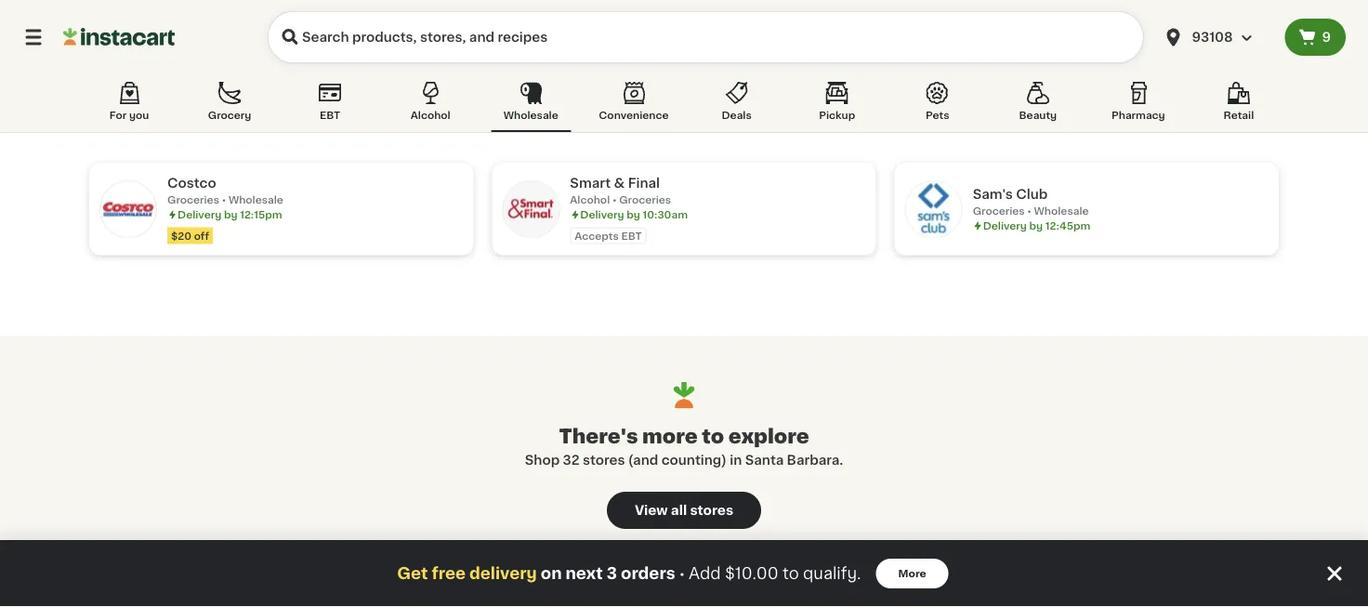 Task type: locate. For each thing, give the bounding box(es) containing it.
0 horizontal spatial delivery
[[178, 210, 222, 220]]

0 horizontal spatial wholesale
[[229, 195, 284, 205]]

1 vertical spatial stores
[[690, 504, 734, 517]]

add
[[689, 566, 721, 582]]

2 horizontal spatial wholesale
[[1035, 206, 1089, 216]]

delivery down 'sam's'
[[984, 221, 1027, 231]]

delivery by 12:15pm
[[178, 210, 282, 220]]

0 horizontal spatial stores
[[583, 454, 625, 467]]

•
[[222, 195, 226, 205], [613, 195, 617, 205], [1028, 206, 1032, 216], [679, 566, 685, 581]]

smart & final alcohol • groceries
[[570, 177, 672, 205]]

wholesale
[[504, 110, 559, 120], [229, 195, 284, 205], [1035, 206, 1089, 216]]

1 horizontal spatial alcohol
[[570, 195, 610, 205]]

groceries down final
[[619, 195, 672, 205]]

to
[[702, 426, 725, 446], [783, 566, 799, 582]]

to inside there's more to explore shop 32 stores (and counting) in santa barbara.
[[702, 426, 725, 446]]

groceries down costco
[[167, 195, 219, 205]]

0 horizontal spatial by
[[224, 210, 238, 220]]

to inside treatment tracker modal "dialog"
[[783, 566, 799, 582]]

0 vertical spatial wholesale
[[504, 110, 559, 120]]

9 button
[[1285, 19, 1346, 56]]

delivery up "accepts"
[[581, 210, 624, 220]]

by down the smart & final alcohol • groceries
[[627, 210, 641, 220]]

1 vertical spatial alcohol
[[570, 195, 610, 205]]

0 vertical spatial ebt
[[320, 110, 341, 120]]

0 horizontal spatial alcohol
[[411, 110, 451, 120]]

Search field
[[268, 11, 1144, 63]]

by
[[224, 210, 238, 220], [627, 210, 641, 220], [1030, 221, 1043, 231]]

0 horizontal spatial to
[[702, 426, 725, 446]]

orders
[[621, 566, 676, 582]]

2 horizontal spatial by
[[1030, 221, 1043, 231]]

pets button
[[898, 78, 978, 132]]

smart & final image
[[503, 181, 559, 237]]

• up delivery by 12:45pm
[[1028, 206, 1032, 216]]

view
[[635, 504, 668, 517]]

get
[[397, 566, 428, 582]]

all
[[671, 504, 687, 517]]

by for final
[[627, 210, 641, 220]]

0 vertical spatial alcohol
[[411, 110, 451, 120]]

10:30am
[[643, 210, 688, 220]]

treatment tracker modal dialog
[[0, 540, 1369, 607]]

• inside the smart & final alcohol • groceries
[[613, 195, 617, 205]]

• up the delivery by 12:15pm
[[222, 195, 226, 205]]

wholesale inside the sam's club groceries • wholesale
[[1035, 206, 1089, 216]]

to right $10.00
[[783, 566, 799, 582]]

pets
[[926, 110, 950, 120]]

1 horizontal spatial delivery
[[581, 210, 624, 220]]

stores down there's
[[583, 454, 625, 467]]

1 horizontal spatial by
[[627, 210, 641, 220]]

groceries
[[167, 195, 219, 205], [619, 195, 672, 205], [973, 206, 1025, 216]]

retail button
[[1199, 78, 1279, 132]]

delivery up off
[[178, 210, 222, 220]]

0 horizontal spatial ebt
[[320, 110, 341, 120]]

sam's club image
[[906, 181, 962, 237]]

alcohol
[[411, 110, 451, 120], [570, 195, 610, 205]]

santa
[[746, 454, 784, 467]]

2 vertical spatial wholesale
[[1035, 206, 1089, 216]]

beauty button
[[999, 78, 1078, 132]]

final
[[628, 177, 660, 190]]

0 vertical spatial to
[[702, 426, 725, 446]]

more
[[899, 569, 927, 579]]

93108 button
[[1163, 11, 1274, 63]]

1 horizontal spatial to
[[783, 566, 799, 582]]

&
[[614, 177, 625, 190]]

$10.00
[[725, 566, 779, 582]]

instacart image
[[63, 26, 175, 48]]

counting)
[[662, 454, 727, 467]]

1 horizontal spatial groceries
[[619, 195, 672, 205]]

1 horizontal spatial wholesale
[[504, 110, 559, 120]]

groceries down 'sam's'
[[973, 206, 1025, 216]]

beauty
[[1020, 110, 1057, 120]]

wholesale inside costco groceries • wholesale
[[229, 195, 284, 205]]

by down costco groceries • wholesale
[[224, 210, 238, 220]]

stores inside there's more to explore shop 32 stores (and counting) in santa barbara.
[[583, 454, 625, 467]]

93108
[[1192, 31, 1234, 44]]

• down &
[[613, 195, 617, 205]]

to up counting)
[[702, 426, 725, 446]]

$20 off
[[171, 231, 209, 241]]

1 horizontal spatial stores
[[690, 504, 734, 517]]

deals button
[[697, 78, 777, 132]]

None search field
[[268, 11, 1144, 63]]

sam's club groceries • wholesale
[[973, 188, 1089, 216]]

alcohol inside the smart & final alcohol • groceries
[[570, 195, 610, 205]]

shop categories tab list
[[89, 78, 1280, 132]]

ebt button
[[290, 78, 370, 132]]

more button
[[876, 559, 949, 589]]

on
[[541, 566, 562, 582]]

0 vertical spatial stores
[[583, 454, 625, 467]]

0 horizontal spatial groceries
[[167, 195, 219, 205]]

delivery
[[178, 210, 222, 220], [581, 210, 624, 220], [984, 221, 1027, 231]]

smart
[[570, 177, 611, 190]]

2 horizontal spatial groceries
[[973, 206, 1025, 216]]

more
[[643, 426, 698, 446]]

1 vertical spatial wholesale
[[229, 195, 284, 205]]

stores right all
[[690, 504, 734, 517]]

ebt inside button
[[320, 110, 341, 120]]

ebt
[[320, 110, 341, 120], [622, 231, 642, 241]]

• left add
[[679, 566, 685, 581]]

off
[[194, 231, 209, 241]]

1 vertical spatial ebt
[[622, 231, 642, 241]]

pickup
[[819, 110, 856, 120]]

in
[[730, 454, 742, 467]]

by down the sam's club groceries • wholesale
[[1030, 221, 1043, 231]]

1 vertical spatial to
[[783, 566, 799, 582]]

there's more to explore shop 32 stores (and counting) in santa barbara.
[[525, 426, 844, 467]]

stores
[[583, 454, 625, 467], [690, 504, 734, 517]]

view all stores
[[635, 504, 734, 517]]

convenience button
[[592, 78, 677, 132]]

for
[[109, 110, 127, 120]]

• inside the get free delivery on next 3 orders • add $10.00 to qualify.
[[679, 566, 685, 581]]



Task type: describe. For each thing, give the bounding box(es) containing it.
shop
[[525, 454, 560, 467]]

wholesale inside button
[[504, 110, 559, 120]]

costco groceries • wholesale
[[167, 177, 284, 205]]

view all stores button
[[607, 492, 762, 529]]

club
[[1017, 188, 1048, 201]]

there's
[[559, 426, 638, 446]]

alcohol button
[[391, 78, 471, 132]]

grocery button
[[190, 78, 270, 132]]

delivery by 12:45pm
[[984, 221, 1091, 231]]

retail
[[1224, 110, 1255, 120]]

costco image
[[100, 181, 156, 237]]

(and
[[628, 454, 659, 467]]

pickup button
[[798, 78, 878, 132]]

you
[[129, 110, 149, 120]]

12:15pm
[[240, 210, 282, 220]]

get free delivery on next 3 orders • add $10.00 to qualify.
[[397, 566, 862, 582]]

qualify.
[[803, 566, 862, 582]]

sam's
[[973, 188, 1013, 201]]

• inside costco groceries • wholesale
[[222, 195, 226, 205]]

groceries inside the smart & final alcohol • groceries
[[619, 195, 672, 205]]

accepts
[[575, 231, 619, 241]]

wholesale button
[[491, 78, 571, 132]]

93108 button
[[1152, 11, 1285, 63]]

barbara.
[[787, 454, 844, 467]]

explore
[[729, 426, 810, 446]]

view all stores link
[[607, 492, 762, 529]]

delivery for groceries
[[178, 210, 222, 220]]

by for •
[[224, 210, 238, 220]]

1 horizontal spatial ebt
[[622, 231, 642, 241]]

grocery
[[208, 110, 251, 120]]

next
[[566, 566, 603, 582]]

convenience
[[599, 110, 669, 120]]

3
[[607, 566, 617, 582]]

stores inside view all stores button
[[690, 504, 734, 517]]

• inside the sam's club groceries • wholesale
[[1028, 206, 1032, 216]]

32
[[563, 454, 580, 467]]

9
[[1323, 31, 1332, 44]]

for you
[[109, 110, 149, 120]]

delivery for &
[[581, 210, 624, 220]]

costco
[[167, 177, 216, 190]]

pharmacy
[[1112, 110, 1166, 120]]

$20
[[171, 231, 192, 241]]

free
[[432, 566, 466, 582]]

pharmacy button
[[1099, 78, 1179, 132]]

accepts ebt
[[575, 231, 642, 241]]

delivery
[[470, 566, 537, 582]]

deals
[[722, 110, 752, 120]]

groceries inside the sam's club groceries • wholesale
[[973, 206, 1025, 216]]

alcohol inside button
[[411, 110, 451, 120]]

groceries inside costco groceries • wholesale
[[167, 195, 219, 205]]

12:45pm
[[1046, 221, 1091, 231]]

delivery by 10:30am
[[581, 210, 688, 220]]

2 horizontal spatial delivery
[[984, 221, 1027, 231]]

for you button
[[89, 78, 169, 132]]



Task type: vqa. For each thing, say whether or not it's contained in the screenshot.
12:15pm
yes



